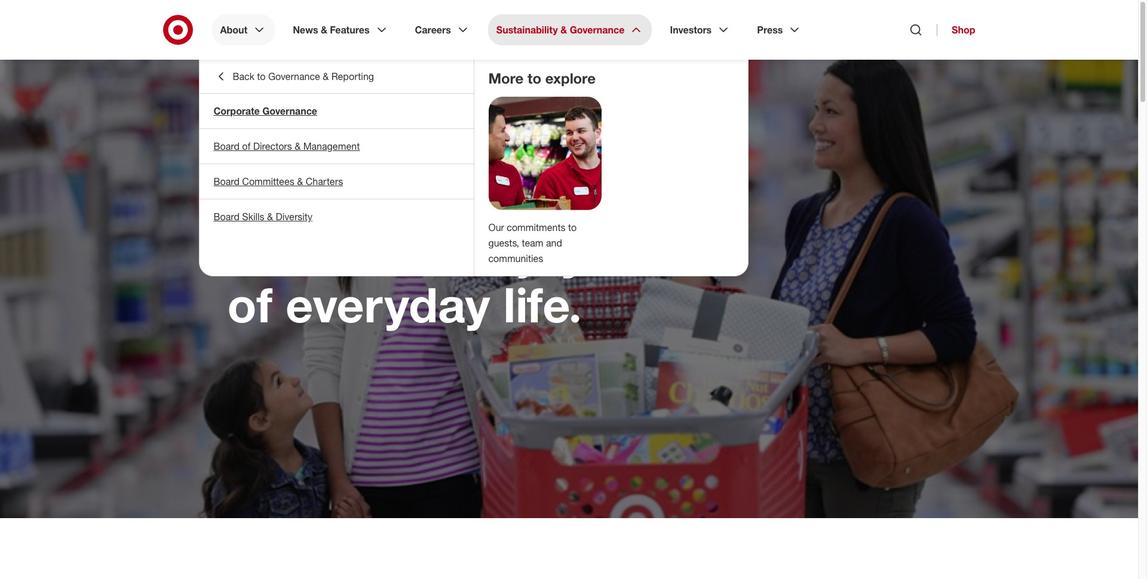 Task type: vqa. For each thing, say whether or not it's contained in the screenshot.
GAAP Diluted EPS from Continuing Operations diluted
no



Task type: locate. For each thing, give the bounding box(es) containing it.
our commitments to guests, team and communities
[[489, 222, 577, 265]]

about inside about we're here to help all families discover the joy of everyday life.
[[227, 98, 268, 116]]

more to explore
[[489, 69, 596, 87]]

to
[[528, 69, 542, 87], [257, 71, 266, 83], [483, 118, 529, 176], [569, 222, 577, 234]]

governance up explore
[[570, 24, 625, 36]]

1 vertical spatial of
[[227, 276, 273, 334]]

all
[[338, 170, 391, 229]]

governance up corporate governance
[[268, 71, 320, 83]]

about for about
[[220, 24, 248, 36]]

everyday
[[286, 276, 490, 334]]

about
[[220, 24, 248, 36], [227, 98, 268, 116]]

board committees & charters link
[[199, 164, 474, 199]]

board
[[214, 141, 240, 152], [214, 176, 240, 188], [214, 211, 240, 223]]

back
[[233, 71, 255, 83]]

to inside button
[[257, 71, 266, 83]]

back to governance & reporting button
[[199, 60, 474, 93]]

2 vertical spatial board
[[214, 211, 240, 223]]

0 vertical spatial of
[[242, 141, 251, 152]]

board committees & charters
[[214, 176, 343, 188]]

1 vertical spatial about
[[227, 98, 268, 116]]

site navigation element
[[0, 0, 1148, 580]]

the
[[434, 223, 506, 282]]

1 vertical spatial governance
[[268, 71, 320, 83]]

commitments
[[507, 222, 566, 234]]

1 vertical spatial board
[[214, 176, 240, 188]]

3 board from the top
[[214, 211, 240, 223]]

press link
[[749, 14, 811, 45]]

to inside about we're here to help all families discover the joy of everyday life.
[[483, 118, 529, 176]]

guests,
[[489, 237, 520, 249]]

0 vertical spatial board
[[214, 141, 240, 152]]

of inside about we're here to help all families discover the joy of everyday life.
[[227, 276, 273, 334]]

features
[[330, 24, 370, 36]]

2 vertical spatial governance
[[263, 105, 318, 117]]

sustainability & governance
[[497, 24, 625, 36]]

we're
[[227, 118, 355, 176]]

board skills & diversity
[[214, 211, 313, 223]]

charters
[[306, 176, 343, 188]]

& right directors
[[295, 141, 301, 152]]

reporting
[[332, 71, 374, 83]]

careers link
[[407, 14, 479, 45]]

2 board from the top
[[214, 176, 240, 188]]

to inside our commitments to guests, team and communities
[[569, 222, 577, 234]]

board left skills
[[214, 211, 240, 223]]

board of directors & management link
[[199, 129, 474, 164]]

communities
[[489, 253, 544, 265]]

0 vertical spatial governance
[[570, 24, 625, 36]]

& inside button
[[323, 71, 329, 83]]

1 board from the top
[[214, 141, 240, 152]]

about inside the site navigation element
[[220, 24, 248, 36]]

board down corporate
[[214, 141, 240, 152]]

press
[[758, 24, 783, 36]]

about up back
[[220, 24, 248, 36]]

news
[[293, 24, 318, 36]]

corporate
[[214, 105, 260, 117]]

& right 'sustainability'
[[561, 24, 568, 36]]

about down back
[[227, 98, 268, 116]]

explore
[[546, 69, 596, 87]]

board left the committees
[[214, 176, 240, 188]]

&
[[321, 24, 328, 36], [561, 24, 568, 36], [323, 71, 329, 83], [295, 141, 301, 152], [297, 176, 303, 188], [267, 211, 273, 223]]

board for board skills & diversity
[[214, 211, 240, 223]]

and
[[546, 237, 563, 249]]

team
[[522, 237, 544, 249]]

governance up board of directors & management
[[263, 105, 318, 117]]

& left reporting
[[323, 71, 329, 83]]

shop link
[[938, 24, 976, 36]]

about we're here to help all families discover the joy of everyday life.
[[227, 98, 587, 334]]

corporate governance
[[214, 105, 318, 117]]

of
[[242, 141, 251, 152], [227, 276, 273, 334]]

back to governance & reporting
[[233, 71, 374, 83]]

0 vertical spatial about
[[220, 24, 248, 36]]

governance
[[570, 24, 625, 36], [268, 71, 320, 83], [263, 105, 318, 117]]

governance inside button
[[268, 71, 320, 83]]

& right skills
[[267, 211, 273, 223]]



Task type: describe. For each thing, give the bounding box(es) containing it.
news & features link
[[285, 14, 397, 45]]

diversity
[[276, 211, 313, 223]]

sustainability & governance link
[[488, 14, 653, 45]]

investors link
[[662, 14, 740, 45]]

board skills & diversity link
[[199, 200, 474, 234]]

board for board committees & charters
[[214, 176, 240, 188]]

governance for &
[[570, 24, 625, 36]]

joy
[[520, 223, 587, 282]]

discover
[[227, 223, 420, 282]]

help
[[227, 170, 325, 229]]

sustainability
[[497, 24, 558, 36]]

two target team members smiling in the grocery department image
[[489, 97, 602, 210]]

shop
[[952, 24, 976, 36]]

& right news
[[321, 24, 328, 36]]

more
[[489, 69, 524, 87]]

board of directors & management
[[214, 141, 360, 152]]

our commitments to guests, team and communities link
[[489, 222, 577, 265]]

about link
[[212, 14, 275, 45]]

life.
[[504, 276, 582, 334]]

management
[[304, 141, 360, 152]]

of inside the site navigation element
[[242, 141, 251, 152]]

families
[[404, 170, 580, 229]]

governance for to
[[268, 71, 320, 83]]

investors
[[671, 24, 712, 36]]

skills
[[242, 211, 265, 223]]

here
[[368, 118, 470, 176]]

our
[[489, 222, 505, 234]]

directors
[[253, 141, 292, 152]]

about for about we're here to help all families discover the joy of everyday life.
[[227, 98, 268, 116]]

corporate governance link
[[199, 94, 474, 129]]

news & features
[[293, 24, 370, 36]]

careers
[[415, 24, 451, 36]]

& left charters
[[297, 176, 303, 188]]

board for board of directors & management
[[214, 141, 240, 152]]

committees
[[242, 176, 295, 188]]



